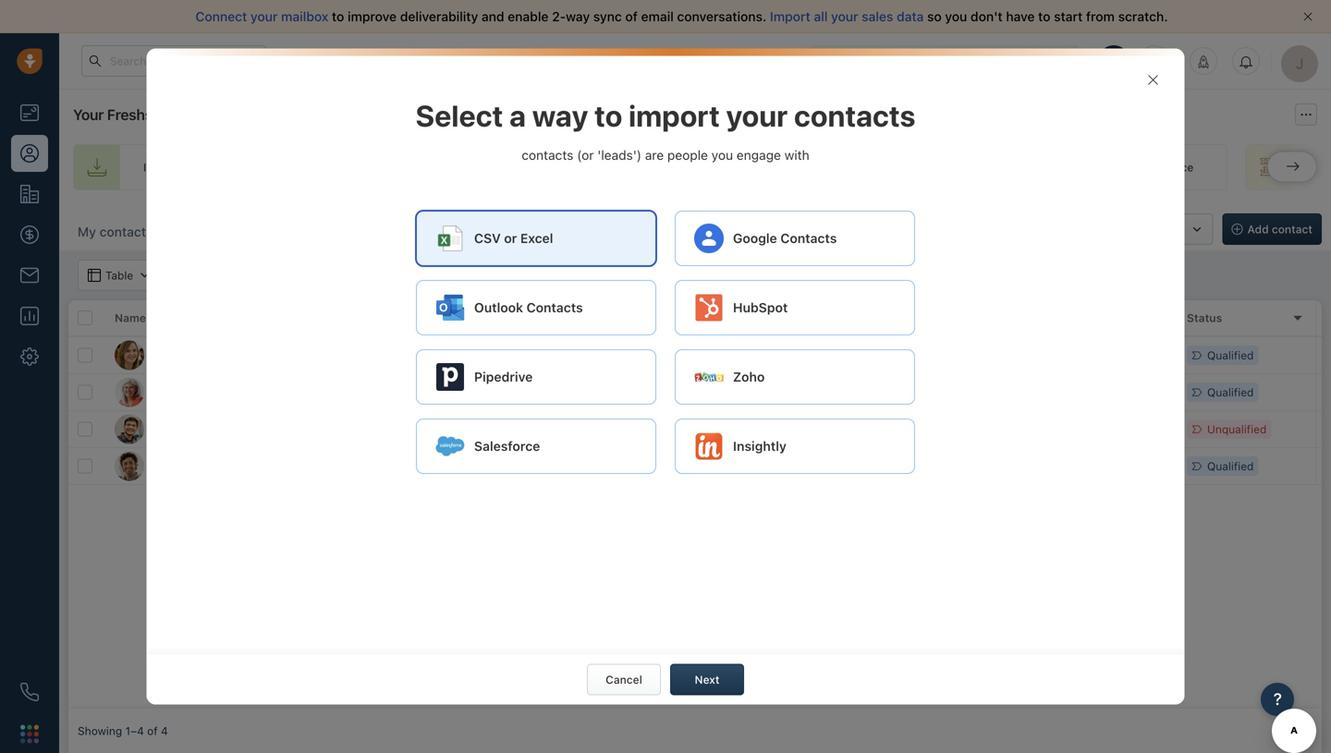 Task type: vqa. For each thing, say whether or not it's contained in the screenshot.
weighted value
no



Task type: locate. For each thing, give the bounding box(es) containing it.
way left sync
[[566, 9, 590, 24]]

cell
[[1039, 338, 1178, 374], [1039, 375, 1178, 411], [1039, 412, 1178, 448], [1039, 449, 1178, 485]]

my contacts
[[78, 224, 153, 240]]

don't
[[971, 9, 1003, 24]]

phone image
[[20, 683, 39, 702]]

(or
[[577, 148, 594, 163]]

cell for 54
[[1039, 449, 1178, 485]]

contacts
[[794, 98, 916, 133], [522, 148, 574, 163], [182, 161, 229, 174], [100, 224, 153, 240]]

1 j image from the top
[[115, 341, 144, 370]]

3 + click to add from the top
[[910, 423, 982, 436]]

way right 'a'
[[532, 98, 588, 133]]

j image up s icon
[[115, 415, 144, 444]]

2 cell from the top
[[1039, 375, 1178, 411]]

0 vertical spatial import
[[770, 9, 811, 24]]

my contacts button
[[68, 214, 162, 251], [78, 224, 153, 240]]

add for 54
[[963, 460, 982, 473]]

+ click to add for 54
[[910, 460, 982, 473]]

0 vertical spatial qualified
[[1208, 349, 1254, 362]]

so
[[928, 9, 942, 24]]

1 vertical spatial you
[[712, 148, 733, 163]]

+ add task for 37
[[633, 386, 689, 399]]

click for 18
[[920, 423, 946, 436]]

row group containing 52
[[346, 338, 1332, 486]]

plans
[[1025, 54, 1054, 67]]

contacts right work at the left
[[527, 300, 583, 316]]

⌘ o
[[503, 226, 525, 239]]

container_wx8msf4aqz5i3rn1 image down next activity
[[633, 349, 645, 362]]

janesampleton@gmail.com 3684932360
[[355, 347, 564, 360]]

phone element
[[11, 674, 48, 711]]

0 vertical spatial next
[[633, 312, 658, 325]]

3 qualified from the top
[[1208, 460, 1254, 473]]

1 vertical spatial your
[[73, 106, 104, 123]]

jaypatelsample@gmail.com
[[355, 421, 497, 434]]

4
[[161, 725, 168, 738]]

0 horizontal spatial container_wx8msf4aqz5i3rn1 image
[[633, 349, 645, 362]]

close image
[[1304, 12, 1313, 21]]

add for 52
[[963, 349, 982, 362]]

google
[[733, 231, 777, 246]]

guide
[[225, 106, 262, 123]]

1 horizontal spatial contacts
[[781, 231, 837, 246]]

qualified down the unqualified
[[1208, 460, 1254, 473]]

+ add task
[[633, 386, 689, 399], [633, 423, 689, 436], [633, 460, 689, 473]]

add
[[963, 349, 982, 362], [963, 386, 982, 399], [546, 421, 566, 434], [963, 423, 982, 436], [963, 460, 982, 473]]

click
[[920, 349, 946, 362], [920, 386, 946, 399], [504, 421, 530, 434], [920, 423, 946, 436], [920, 460, 946, 473]]

1 horizontal spatial next
[[695, 674, 720, 687]]

0 vertical spatial task
[[667, 386, 689, 399]]

sales left data
[[862, 9, 894, 24]]

days
[[925, 55, 947, 67]]

your trial ends in 21 days
[[826, 55, 947, 67]]

1 vertical spatial next
[[695, 674, 720, 687]]

contacts
[[781, 231, 837, 246], [527, 300, 583, 316]]

0 vertical spatial j image
[[115, 341, 144, 370]]

add for 37
[[643, 386, 663, 399]]

1 vertical spatial contacts
[[527, 300, 583, 316]]

team
[[649, 161, 676, 174]]

hubspot
[[733, 300, 788, 316]]

a
[[510, 98, 526, 133]]

your left 'trial'
[[826, 55, 848, 67]]

qualified for 54
[[1208, 460, 1254, 473]]

3684932360 link
[[494, 346, 564, 365]]

1 horizontal spatial of
[[626, 9, 638, 24]]

data
[[897, 9, 924, 24]]

1 task from the top
[[667, 386, 689, 399]]

2 vertical spatial + add task
[[633, 460, 689, 473]]

2 row group from the left
[[346, 338, 1332, 486]]

next left activity
[[633, 312, 658, 325]]

container_wx8msf4aqz5i3rn1 image down the email icon
[[1147, 74, 1160, 86]]

'leads')
[[598, 148, 642, 163]]

0 horizontal spatial next
[[633, 312, 658, 325]]

contacts right google
[[781, 231, 837, 246]]

contacts for google contacts
[[781, 231, 837, 246]]

1 vertical spatial + add task
[[633, 423, 689, 436]]

1 horizontal spatial you
[[945, 9, 968, 24]]

press space to select this row. row containing 54
[[346, 449, 1332, 486]]

connect your mailbox to improve deliverability and enable 2-way sync of email conversations. import all your sales data so you don't have to start from scratch.
[[196, 9, 1169, 24]]

0 vertical spatial contacts
[[781, 231, 837, 246]]

1 + click to add from the top
[[910, 349, 982, 362]]

4167348672 link
[[494, 383, 560, 402]]

import left the all
[[770, 9, 811, 24]]

2 + click to add from the top
[[910, 386, 982, 399]]

connect
[[196, 9, 247, 24]]

1 + add task from the top
[[633, 386, 689, 399]]

invite your team link
[[520, 144, 729, 191]]

next inside next button
[[695, 674, 720, 687]]

grid
[[68, 301, 1332, 709]]

import down your freshsales setup guide
[[143, 161, 179, 174]]

all
[[814, 9, 828, 24]]

sales
[[862, 9, 894, 24], [1112, 161, 1139, 174]]

next right the cancel button
[[695, 674, 720, 687]]

you right people
[[712, 148, 733, 163]]

more...
[[446, 226, 483, 239]]

explore plans
[[982, 54, 1054, 67]]

4 + click to add from the top
[[910, 460, 982, 473]]

your up engage on the right of page
[[726, 98, 788, 133]]

of left 4
[[147, 725, 158, 738]]

conversations.
[[677, 9, 767, 24]]

4 cell from the top
[[1039, 449, 1178, 485]]

37
[[771, 383, 789, 401]]

scratch.
[[1119, 9, 1169, 24]]

qualified down status
[[1208, 349, 1254, 362]]

my
[[78, 224, 96, 240]]

email
[[641, 9, 674, 24]]

1 vertical spatial sales
[[1112, 161, 1139, 174]]

zoho
[[733, 370, 765, 385]]

1 horizontal spatial sales
[[1112, 161, 1139, 174]]

start
[[1054, 9, 1083, 24]]

1 vertical spatial j image
[[115, 415, 144, 444]]

qualified up the unqualified
[[1208, 386, 1254, 399]]

pipedrive
[[474, 370, 533, 385]]

cell for 18
[[1039, 412, 1178, 448]]

your left 'mailbox'
[[251, 9, 278, 24]]

row group
[[68, 338, 346, 486], [346, 338, 1332, 486]]

contacts left (or
[[522, 148, 574, 163]]

Search your CRM... text field
[[81, 45, 266, 77]]

google contacts button
[[675, 211, 916, 267]]

2 qualified from the top
[[1208, 386, 1254, 399]]

3 cell from the top
[[1039, 412, 1178, 448]]

jaypatelsample@gmail.com + click to add
[[355, 421, 566, 434]]

add for 18
[[963, 423, 982, 436]]

cancel
[[606, 674, 643, 687]]

0 horizontal spatial contacts
[[527, 300, 583, 316]]

csv or excel
[[474, 231, 553, 246]]

csv
[[474, 231, 501, 246]]

container_wx8msf4aqz5i3rn1 image
[[1147, 74, 1160, 86], [633, 349, 645, 362]]

1 qualified from the top
[[1208, 349, 1254, 362]]

showing 1–4 of 4
[[78, 725, 168, 738]]

unqualified
[[1208, 423, 1267, 436]]

task for 18
[[667, 423, 689, 436]]

3 task from the top
[[667, 460, 689, 473]]

2 task from the top
[[667, 423, 689, 436]]

1 vertical spatial task
[[667, 423, 689, 436]]

in
[[899, 55, 908, 67]]

2 vertical spatial task
[[667, 460, 689, 473]]

0 horizontal spatial import
[[143, 161, 179, 174]]

0 vertical spatial + add task
[[633, 386, 689, 399]]

pipedrive button
[[416, 350, 657, 405]]

csv or excel button
[[416, 211, 657, 267]]

outlook contacts button
[[416, 280, 657, 336]]

0 horizontal spatial of
[[147, 725, 158, 738]]

1 horizontal spatial your
[[826, 55, 848, 67]]

1 row group from the left
[[68, 338, 346, 486]]

your
[[251, 9, 278, 24], [831, 9, 859, 24], [726, 98, 788, 133], [622, 161, 646, 174]]

task
[[667, 386, 689, 399], [667, 423, 689, 436], [667, 460, 689, 473]]

import
[[629, 98, 720, 133]]

3 + add task from the top
[[633, 460, 689, 473]]

0 vertical spatial you
[[945, 9, 968, 24]]

add for 18
[[643, 423, 663, 436]]

status
[[1187, 312, 1223, 325]]

click for 54
[[920, 460, 946, 473]]

engage
[[737, 148, 781, 163]]

add for 37
[[963, 386, 982, 399]]

j image up l image
[[115, 341, 144, 370]]

you
[[945, 9, 968, 24], [712, 148, 733, 163]]

of right sync
[[626, 9, 638, 24]]

0 vertical spatial sales
[[862, 9, 894, 24]]

your left freshsales
[[73, 106, 104, 123]]

2 + add task from the top
[[633, 423, 689, 436]]

1 vertical spatial qualified
[[1208, 386, 1254, 399]]

j image
[[115, 341, 144, 370], [115, 415, 144, 444]]

2 vertical spatial qualified
[[1208, 460, 1254, 473]]

0 horizontal spatial sales
[[862, 9, 894, 24]]

you right 'so'
[[945, 9, 968, 24]]

your
[[826, 55, 848, 67], [73, 106, 104, 123]]

cell for 37
[[1039, 375, 1178, 411]]

0 vertical spatial container_wx8msf4aqz5i3rn1 image
[[1147, 74, 1160, 86]]

add for 54
[[643, 460, 663, 473]]

next
[[633, 312, 658, 325], [695, 674, 720, 687]]

enable
[[508, 9, 549, 24]]

salesforce button
[[416, 419, 657, 475]]

press space to select this row. row
[[68, 338, 346, 375], [346, 338, 1332, 375], [68, 375, 346, 412], [346, 375, 1332, 412], [68, 412, 346, 449], [346, 412, 1332, 449], [68, 449, 346, 486], [346, 449, 1332, 486]]

0 vertical spatial of
[[626, 9, 638, 24]]

contacts down 'trial'
[[794, 98, 916, 133]]

your left the 'team'
[[622, 161, 646, 174]]

freshworks switcher image
[[20, 725, 39, 744]]

contacts right my
[[100, 224, 153, 240]]

sales right create
[[1112, 161, 1139, 174]]

1 cell from the top
[[1039, 338, 1178, 374]]

of
[[626, 9, 638, 24], [147, 725, 158, 738]]

janesampleton@gmail.com link
[[355, 346, 495, 365]]

1 horizontal spatial container_wx8msf4aqz5i3rn1 image
[[1147, 74, 1160, 86]]

add contact
[[1248, 223, 1313, 236]]

1 vertical spatial container_wx8msf4aqz5i3rn1 image
[[633, 349, 645, 362]]

import
[[770, 9, 811, 24], [143, 161, 179, 174]]

0 vertical spatial your
[[826, 55, 848, 67]]

next for next
[[695, 674, 720, 687]]

0 horizontal spatial your
[[73, 106, 104, 123]]



Task type: describe. For each thing, give the bounding box(es) containing it.
cancel button
[[587, 664, 661, 696]]

container_wx8msf4aqz5i3rn1 image
[[681, 160, 695, 175]]

outlook
[[474, 300, 523, 316]]

janesampleton@gmail.com
[[355, 347, 495, 360]]

salesforce
[[474, 439, 540, 454]]

cell for 52
[[1039, 338, 1178, 374]]

select a way to import your contacts
[[416, 98, 916, 133]]

zoho button
[[675, 350, 916, 405]]

click for 52
[[920, 349, 946, 362]]

trial
[[851, 55, 870, 67]]

next activity
[[633, 312, 701, 325]]

deliverability
[[400, 9, 478, 24]]

hubspot button
[[675, 280, 916, 336]]

work
[[494, 312, 522, 325]]

add inside button
[[1248, 223, 1269, 236]]

select
[[416, 98, 503, 133]]

invite
[[590, 161, 619, 174]]

press space to select this row. row containing 52
[[346, 338, 1332, 375]]

sync
[[594, 9, 622, 24]]

next button
[[670, 664, 744, 696]]

12 more... button
[[404, 219, 494, 245]]

lauranordasample@gmail.com link
[[355, 383, 512, 402]]

+ add task for 18
[[633, 423, 689, 436]]

+ add task for 54
[[633, 460, 689, 473]]

are
[[645, 148, 664, 163]]

press space to select this row. row containing 37
[[346, 375, 1332, 412]]

+ click to add for 52
[[910, 349, 982, 362]]

1 vertical spatial way
[[532, 98, 588, 133]]

explore plans link
[[972, 49, 1064, 72]]

click for 37
[[920, 386, 946, 399]]

contacts (or 'leads') are people you engage with
[[522, 148, 810, 163]]

qualified for 37
[[1208, 386, 1254, 399]]

activity
[[661, 312, 701, 325]]

your freshsales setup guide
[[73, 106, 262, 123]]

task for 37
[[667, 386, 689, 399]]

spectorcalista@gmail.com
[[355, 458, 492, 471]]

excel
[[521, 231, 553, 246]]

import contacts
[[143, 161, 229, 174]]

⌘
[[503, 226, 513, 239]]

1 vertical spatial import
[[143, 161, 179, 174]]

create sales sequence link
[[1003, 144, 1228, 191]]

create sales sequence
[[1073, 161, 1194, 174]]

insightly
[[733, 439, 787, 454]]

set link
[[1246, 144, 1332, 191]]

qualified for 52
[[1208, 349, 1254, 362]]

outlook contacts
[[474, 300, 583, 316]]

21
[[911, 55, 922, 67]]

tags
[[910, 312, 936, 325]]

52
[[771, 346, 789, 364]]

explore
[[982, 54, 1022, 67]]

3684932360
[[494, 347, 564, 360]]

contact
[[1272, 223, 1313, 236]]

o
[[516, 226, 525, 239]]

jaypatelsample@gmail.com link
[[355, 420, 497, 439]]

next for next activity
[[633, 312, 658, 325]]

0 vertical spatial way
[[566, 9, 590, 24]]

or
[[504, 231, 517, 246]]

l image
[[115, 378, 144, 407]]

and
[[482, 9, 505, 24]]

email image
[[1149, 53, 1162, 69]]

insightly button
[[675, 419, 916, 475]]

0 horizontal spatial you
[[712, 148, 733, 163]]

invite your team
[[590, 161, 676, 174]]

2-
[[552, 9, 566, 24]]

mailbox
[[281, 9, 329, 24]]

18
[[771, 420, 788, 438]]

1 vertical spatial of
[[147, 725, 158, 738]]

with
[[785, 148, 810, 163]]

12
[[430, 226, 443, 239]]

name
[[115, 312, 146, 325]]

setup
[[183, 106, 221, 123]]

google contacts
[[733, 231, 837, 246]]

54
[[771, 457, 790, 475]]

create
[[1073, 161, 1109, 174]]

import all your sales data link
[[770, 9, 928, 24]]

your for your trial ends in 21 days
[[826, 55, 848, 67]]

+ click to add for 18
[[910, 423, 982, 436]]

improve
[[348, 9, 397, 24]]

set
[[1316, 161, 1332, 174]]

freshsales
[[107, 106, 180, 123]]

12 more...
[[430, 226, 483, 239]]

import contacts link
[[73, 144, 262, 191]]

contacts for outlook contacts
[[527, 300, 583, 316]]

people
[[668, 148, 708, 163]]

connect your mailbox link
[[196, 9, 332, 24]]

name row
[[68, 301, 346, 338]]

contacts down setup
[[182, 161, 229, 174]]

spectorcalista@gmail.com link
[[355, 457, 492, 476]]

2 j image from the top
[[115, 415, 144, 444]]

1 horizontal spatial import
[[770, 9, 811, 24]]

your for your freshsales setup guide
[[73, 106, 104, 123]]

+ click to add for 37
[[910, 386, 982, 399]]

grid containing 52
[[68, 301, 1332, 709]]

s image
[[115, 452, 144, 481]]

task for 54
[[667, 460, 689, 473]]

showing
[[78, 725, 122, 738]]

press space to select this row. row containing 18
[[346, 412, 1332, 449]]

ends
[[873, 55, 896, 67]]

4167348672
[[494, 384, 560, 397]]

your right the all
[[831, 9, 859, 24]]

from
[[1087, 9, 1115, 24]]

sequence
[[1142, 161, 1194, 174]]

1–4
[[125, 725, 144, 738]]



